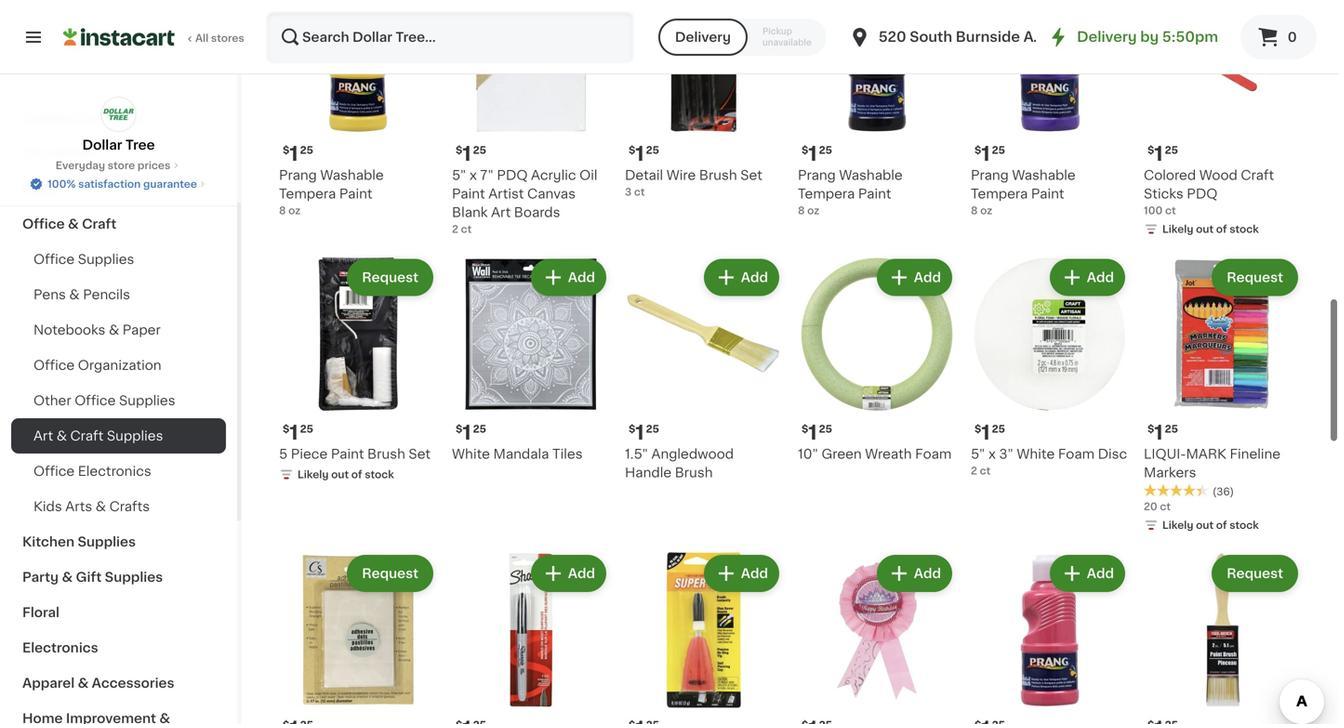 Task type: vqa. For each thing, say whether or not it's contained in the screenshot.
Office associated with &
yes



Task type: describe. For each thing, give the bounding box(es) containing it.
office for &
[[22, 218, 65, 231]]

household
[[22, 147, 95, 160]]

dollar tree link
[[82, 97, 155, 154]]

3"
[[1000, 448, 1014, 461]]

electronics link
[[11, 631, 226, 666]]

2 tempera from the left
[[798, 187, 855, 200]]

pens
[[33, 288, 66, 301]]

crafts
[[109, 501, 150, 514]]

markers
[[1144, 467, 1197, 480]]

kitchen supplies link
[[11, 525, 226, 560]]

kitchen supplies
[[22, 536, 136, 549]]

& for apparel
[[78, 677, 89, 690]]

all stores
[[195, 33, 244, 43]]

2 prang washable tempera paint 8 oz from the left
[[798, 169, 903, 216]]

& for pens
[[69, 288, 80, 301]]

paint inside 5" x 7" pdq acrylic oil paint  artist canvas blank art boards 2 ct
[[452, 187, 485, 200]]

x for 3"
[[989, 448, 996, 461]]

set inside detail wire brush set 3 ct
[[741, 169, 763, 182]]

kitchen
[[22, 536, 74, 549]]

green
[[822, 448, 862, 461]]

prices
[[138, 160, 171, 171]]

foam inside 5" x 3" white foam disc 2 ct
[[1059, 448, 1095, 461]]

pens & pencils link
[[11, 277, 226, 313]]

supplies down kitchen supplies link
[[105, 571, 163, 584]]

guarantee
[[143, 179, 197, 189]]

2 vertical spatial likely out of stock
[[1163, 521, 1260, 531]]

1 tempera from the left
[[279, 187, 336, 200]]

2 inside 5" x 7" pdq acrylic oil paint  artist canvas blank art boards 2 ct
[[452, 224, 459, 234]]

& for office
[[68, 218, 79, 231]]

office supplies
[[33, 253, 134, 266]]

liqui-mark fineline markers
[[1144, 448, 1281, 480]]

2 vertical spatial likely
[[1163, 521, 1194, 531]]

520
[[879, 30, 907, 44]]

5" for 5" x 3" white foam disc
[[971, 448, 986, 461]]

1 vertical spatial electronics
[[22, 642, 98, 655]]

2 oz from the left
[[808, 206, 820, 216]]

office for supplies
[[33, 253, 75, 266]]

accessories
[[92, 677, 174, 690]]

craft for colored wood craft sticks pdq 100 ct
[[1242, 169, 1275, 182]]

instacart logo image
[[63, 26, 175, 48]]

kids arts & crafts
[[33, 501, 150, 514]]

everyday store prices
[[56, 160, 171, 171]]

gift
[[76, 571, 102, 584]]

notebooks & paper link
[[11, 313, 226, 348]]

office & craft link
[[11, 207, 226, 242]]

holiday
[[22, 112, 74, 125]]

electronics inside the office electronics link
[[78, 465, 151, 478]]

10"
[[798, 448, 819, 461]]

1 vertical spatial of
[[351, 470, 362, 480]]

100% satisfaction guarantee button
[[29, 173, 208, 192]]

3
[[625, 187, 632, 197]]

service type group
[[659, 19, 827, 56]]

0 vertical spatial of
[[1217, 224, 1228, 234]]

fineline
[[1230, 448, 1281, 461]]

10" green wreath foam
[[798, 448, 952, 461]]

3 tempera from the left
[[971, 187, 1028, 200]]

everyday store prices link
[[56, 158, 182, 173]]

kids
[[33, 501, 62, 514]]

all stores link
[[63, 11, 246, 63]]

other office supplies link
[[11, 383, 226, 419]]

sticks
[[1144, 187, 1184, 200]]

art & craft supplies link
[[11, 419, 226, 454]]

3 prang from the left
[[971, 169, 1009, 182]]

blank
[[452, 206, 488, 219]]

all
[[195, 33, 209, 43]]

craft for art & craft supplies
[[70, 430, 104, 443]]

0 vertical spatial likely out of stock
[[1163, 224, 1260, 234]]

colored
[[1144, 169, 1197, 182]]

1 vertical spatial stock
[[365, 470, 394, 480]]

0 horizontal spatial set
[[409, 448, 431, 461]]

canvas
[[528, 187, 576, 200]]

supplies down other office supplies link
[[107, 430, 163, 443]]

wood
[[1200, 169, 1238, 182]]

ct inside 5" x 7" pdq acrylic oil paint  artist canvas blank art boards 2 ct
[[461, 224, 472, 234]]

disc
[[1098, 448, 1128, 461]]

520 south burnside avenue
[[879, 30, 1078, 44]]

delivery by 5:50pm link
[[1048, 26, 1219, 48]]

burnside
[[956, 30, 1021, 44]]

ct inside detail wire brush set 3 ct
[[634, 187, 645, 197]]

office organization link
[[11, 348, 226, 383]]

5" for 5" x 7" pdq acrylic oil paint  artist canvas blank art boards
[[452, 169, 466, 182]]

tree
[[125, 139, 155, 152]]

ct inside colored wood craft sticks pdq 100 ct
[[1166, 206, 1177, 216]]

100% satisfaction guarantee
[[48, 179, 197, 189]]

paper
[[123, 324, 161, 337]]

0 vertical spatial out
[[1197, 224, 1214, 234]]

mark
[[1187, 448, 1227, 461]]

2 vertical spatial of
[[1217, 521, 1228, 531]]

arts
[[65, 501, 92, 514]]

20 ct
[[1144, 502, 1171, 512]]

office organization
[[33, 359, 162, 372]]

detail
[[625, 169, 664, 182]]

office for electronics
[[33, 465, 75, 478]]

art & craft supplies
[[33, 430, 163, 443]]

kids arts & crafts link
[[11, 489, 226, 525]]

office for organization
[[33, 359, 75, 372]]

1 prang washable tempera paint 8 oz from the left
[[279, 169, 384, 216]]

1.5" angledwood handle brush
[[625, 448, 734, 480]]

household link
[[11, 136, 226, 171]]

5
[[279, 448, 288, 461]]

mandala
[[494, 448, 549, 461]]

boards
[[514, 206, 561, 219]]

0 vertical spatial stock
[[1230, 224, 1260, 234]]

satisfaction
[[78, 179, 141, 189]]

office electronics link
[[11, 454, 226, 489]]

3 prang washable tempera paint 8 oz from the left
[[971, 169, 1076, 216]]

& for art
[[56, 430, 67, 443]]

3 8 from the left
[[971, 206, 978, 216]]

floral
[[22, 607, 60, 620]]

2 inside 5" x 3" white foam disc 2 ct
[[971, 466, 978, 476]]

(36)
[[1213, 487, 1235, 497]]

liqui-
[[1144, 448, 1187, 461]]

0 button
[[1241, 15, 1317, 60]]

& for notebooks
[[109, 324, 119, 337]]

100%
[[48, 179, 76, 189]]

store
[[108, 160, 135, 171]]



Task type: locate. For each thing, give the bounding box(es) containing it.
2
[[452, 224, 459, 234], [971, 466, 978, 476]]

2 vertical spatial out
[[1197, 521, 1214, 531]]

apparel & accessories
[[22, 677, 174, 690]]

office & craft
[[22, 218, 117, 231]]

foam left disc
[[1059, 448, 1095, 461]]

3 oz from the left
[[981, 206, 993, 216]]

x for 7"
[[470, 169, 477, 182]]

pdq down 'wood'
[[1187, 187, 1218, 200]]

1 vertical spatial likely out of stock
[[298, 470, 394, 480]]

1.5"
[[625, 448, 648, 461]]

1 horizontal spatial set
[[741, 169, 763, 182]]

1 oz from the left
[[289, 206, 301, 216]]

delivery for delivery by 5:50pm
[[1078, 30, 1137, 44]]

20
[[1144, 502, 1158, 512]]

1 horizontal spatial foam
[[1059, 448, 1095, 461]]

& up the office supplies
[[68, 218, 79, 231]]

by
[[1141, 30, 1159, 44]]

2 foam from the left
[[1059, 448, 1095, 461]]

holiday essentials
[[22, 112, 146, 125]]

x left 7"
[[470, 169, 477, 182]]

0 vertical spatial likely
[[1163, 224, 1194, 234]]

& left paper
[[109, 324, 119, 337]]

notebooks & paper
[[33, 324, 161, 337]]

x inside 5" x 7" pdq acrylic oil paint  artist canvas blank art boards 2 ct
[[470, 169, 477, 182]]

everyday
[[56, 160, 105, 171]]

5" inside 5" x 3" white foam disc 2 ct
[[971, 448, 986, 461]]

ct inside 5" x 3" white foam disc 2 ct
[[980, 466, 991, 476]]

1 vertical spatial likely
[[298, 470, 329, 480]]

organization
[[78, 359, 162, 372]]

5" x 7" pdq acrylic oil paint  artist canvas blank art boards 2 ct
[[452, 169, 598, 234]]

0 horizontal spatial oz
[[289, 206, 301, 216]]

other office supplies
[[33, 394, 175, 408]]

0 horizontal spatial 8
[[279, 206, 286, 216]]

stores
[[211, 33, 244, 43]]

likely out of stock down (36)
[[1163, 521, 1260, 531]]

electronics up kids arts & crafts link
[[78, 465, 151, 478]]

dollar
[[82, 139, 122, 152]]

supplies up 'party & gift supplies' link at the bottom of the page
[[78, 536, 136, 549]]

likely
[[1163, 224, 1194, 234], [298, 470, 329, 480], [1163, 521, 1194, 531]]

2 vertical spatial brush
[[675, 467, 713, 480]]

5" left 7"
[[452, 169, 466, 182]]

likely down piece
[[298, 470, 329, 480]]

brush right piece
[[368, 448, 406, 461]]

office up the kids
[[33, 465, 75, 478]]

apparel & accessories link
[[11, 666, 226, 702]]

stock down colored wood craft sticks pdq 100 ct
[[1230, 224, 1260, 234]]

delivery inside button
[[675, 31, 731, 44]]

& for party
[[62, 571, 73, 584]]

office
[[22, 218, 65, 231], [33, 253, 75, 266], [33, 359, 75, 372], [75, 394, 116, 408], [33, 465, 75, 478]]

1 horizontal spatial prang
[[798, 169, 836, 182]]

Search field
[[268, 13, 633, 61]]

notebooks
[[33, 324, 106, 337]]

out
[[1197, 224, 1214, 234], [331, 470, 349, 480], [1197, 521, 1214, 531]]

delivery for delivery
[[675, 31, 731, 44]]

2 vertical spatial craft
[[70, 430, 104, 443]]

supplies inside "link"
[[78, 253, 134, 266]]

office supplies link
[[11, 242, 226, 277]]

5:50pm
[[1163, 30, 1219, 44]]

apparel
[[22, 677, 75, 690]]

& right pens
[[69, 288, 80, 301]]

2 horizontal spatial prang washable tempera paint 8 oz
[[971, 169, 1076, 216]]

craft up the office supplies
[[82, 218, 117, 231]]

of down 5 piece paint brush set
[[351, 470, 362, 480]]

prang
[[279, 169, 317, 182], [798, 169, 836, 182], [971, 169, 1009, 182]]

1 white from the left
[[452, 448, 490, 461]]

1 horizontal spatial pdq
[[1187, 187, 1218, 200]]

1 horizontal spatial white
[[1017, 448, 1055, 461]]

pdq
[[497, 169, 528, 182], [1187, 187, 1218, 200]]

brush right "wire"
[[700, 169, 737, 182]]

oz
[[289, 206, 301, 216], [808, 206, 820, 216], [981, 206, 993, 216]]

detail wire brush set 3 ct
[[625, 169, 763, 197]]

0 horizontal spatial white
[[452, 448, 490, 461]]

dollar tree
[[82, 139, 155, 152]]

other
[[33, 394, 71, 408]]

out down colored wood craft sticks pdq 100 ct
[[1197, 224, 1214, 234]]

1 vertical spatial pdq
[[1187, 187, 1218, 200]]

0 horizontal spatial 5"
[[452, 169, 466, 182]]

brush for 1.5" angledwood handle brush
[[675, 467, 713, 480]]

stock down 5 piece paint brush set
[[365, 470, 394, 480]]

product group
[[279, 0, 437, 218], [452, 0, 610, 237], [625, 0, 783, 200], [1144, 0, 1303, 241], [279, 255, 437, 486], [452, 255, 610, 464], [625, 255, 783, 482], [798, 255, 956, 464], [971, 255, 1129, 479], [1144, 255, 1303, 537], [279, 552, 437, 725], [452, 552, 610, 725], [625, 552, 783, 725], [798, 552, 956, 725], [971, 552, 1129, 725], [1144, 552, 1303, 725]]

brush
[[700, 169, 737, 182], [368, 448, 406, 461], [675, 467, 713, 480]]

tiles
[[553, 448, 583, 461]]

stock down (36)
[[1230, 521, 1260, 531]]

tempera
[[279, 187, 336, 200], [798, 187, 855, 200], [971, 187, 1028, 200]]

white inside 5" x 3" white foam disc 2 ct
[[1017, 448, 1055, 461]]

0 vertical spatial electronics
[[78, 465, 151, 478]]

art
[[491, 206, 511, 219], [33, 430, 53, 443]]

1 horizontal spatial 8
[[798, 206, 805, 216]]

art inside 5" x 7" pdq acrylic oil paint  artist canvas blank art boards 2 ct
[[491, 206, 511, 219]]

office down baby
[[22, 218, 65, 231]]

0 horizontal spatial art
[[33, 430, 53, 443]]

of down (36)
[[1217, 521, 1228, 531]]

1 vertical spatial out
[[331, 470, 349, 480]]

1 prang from the left
[[279, 169, 317, 182]]

1 horizontal spatial delivery
[[1078, 30, 1137, 44]]

supplies down organization
[[119, 394, 175, 408]]

wire
[[667, 169, 696, 182]]

& right apparel
[[78, 677, 89, 690]]

1 foam from the left
[[916, 448, 952, 461]]

pdq inside 5" x 7" pdq acrylic oil paint  artist canvas blank art boards 2 ct
[[497, 169, 528, 182]]

x left 3"
[[989, 448, 996, 461]]

brush for 5 piece paint brush set
[[368, 448, 406, 461]]

acrylic
[[531, 169, 576, 182]]

essentials
[[77, 112, 146, 125]]

delivery button
[[659, 19, 748, 56]]

pdq up "artist"
[[497, 169, 528, 182]]

oil
[[580, 169, 598, 182]]

craft for office & craft
[[82, 218, 117, 231]]

2 horizontal spatial oz
[[981, 206, 993, 216]]

520 south burnside avenue button
[[849, 11, 1078, 63]]

0 vertical spatial craft
[[1242, 169, 1275, 182]]

0 horizontal spatial delivery
[[675, 31, 731, 44]]

ct
[[634, 187, 645, 197], [1166, 206, 1177, 216], [461, 224, 472, 234], [980, 466, 991, 476], [1161, 502, 1171, 512]]

& left gift
[[62, 571, 73, 584]]

1 horizontal spatial 2
[[971, 466, 978, 476]]

7"
[[480, 169, 494, 182]]

brush inside detail wire brush set 3 ct
[[700, 169, 737, 182]]

supplies up the pencils
[[78, 253, 134, 266]]

artist
[[489, 187, 524, 200]]

craft
[[1242, 169, 1275, 182], [82, 218, 117, 231], [70, 430, 104, 443]]

0 vertical spatial brush
[[700, 169, 737, 182]]

craft inside colored wood craft sticks pdq 100 ct
[[1242, 169, 1275, 182]]

white right 3"
[[1017, 448, 1055, 461]]

pencils
[[83, 288, 130, 301]]

2 horizontal spatial washable
[[1013, 169, 1076, 182]]

office up other
[[33, 359, 75, 372]]

& down other
[[56, 430, 67, 443]]

brush down angledwood
[[675, 467, 713, 480]]

1 horizontal spatial 5"
[[971, 448, 986, 461]]

1 8 from the left
[[279, 206, 286, 216]]

0 vertical spatial set
[[741, 169, 763, 182]]

2 washable from the left
[[840, 169, 903, 182]]

1 vertical spatial x
[[989, 448, 996, 461]]

1 vertical spatial 5"
[[971, 448, 986, 461]]

out down 5 piece paint brush set
[[331, 470, 349, 480]]

None search field
[[266, 11, 634, 63]]

1 washable from the left
[[320, 169, 384, 182]]

0 vertical spatial art
[[491, 206, 511, 219]]

5"
[[452, 169, 466, 182], [971, 448, 986, 461]]

art down other
[[33, 430, 53, 443]]

likely out of stock down 5 piece paint brush set
[[298, 470, 394, 480]]

dollar tree logo image
[[101, 97, 136, 132]]

white left mandala
[[452, 448, 490, 461]]

party & gift supplies link
[[11, 560, 226, 595]]

pdq inside colored wood craft sticks pdq 100 ct
[[1187, 187, 1218, 200]]

handle
[[625, 467, 672, 480]]

5" left 3"
[[971, 448, 986, 461]]

&
[[68, 218, 79, 231], [69, 288, 80, 301], [109, 324, 119, 337], [56, 430, 67, 443], [96, 501, 106, 514], [62, 571, 73, 584], [78, 677, 89, 690]]

party & gift supplies
[[22, 571, 163, 584]]

delivery
[[1078, 30, 1137, 44], [675, 31, 731, 44]]

office up pens
[[33, 253, 75, 266]]

delivery by 5:50pm
[[1078, 30, 1219, 44]]

x inside 5" x 3" white foam disc 2 ct
[[989, 448, 996, 461]]

colored wood craft sticks pdq 100 ct
[[1144, 169, 1275, 216]]

party
[[22, 571, 59, 584]]

0 vertical spatial 5"
[[452, 169, 466, 182]]

pens & pencils
[[33, 288, 130, 301]]

office down the office organization
[[75, 394, 116, 408]]

electronics up apparel
[[22, 642, 98, 655]]

1 vertical spatial craft
[[82, 218, 117, 231]]

1 horizontal spatial washable
[[840, 169, 903, 182]]

& right arts
[[96, 501, 106, 514]]

2 white from the left
[[1017, 448, 1055, 461]]

add
[[568, 271, 595, 284], [741, 271, 768, 284], [914, 271, 942, 284], [1087, 271, 1115, 284], [568, 568, 595, 581], [741, 568, 768, 581], [914, 568, 942, 581], [1087, 568, 1115, 581]]

1 horizontal spatial prang washable tempera paint 8 oz
[[798, 169, 903, 216]]

1 horizontal spatial x
[[989, 448, 996, 461]]

baby
[[22, 182, 57, 195]]

office electronics
[[33, 465, 151, 478]]

wreath
[[866, 448, 912, 461]]

0 horizontal spatial tempera
[[279, 187, 336, 200]]

craft right 'wood'
[[1242, 169, 1275, 182]]

1 horizontal spatial art
[[491, 206, 511, 219]]

white
[[452, 448, 490, 461], [1017, 448, 1055, 461]]

5" inside 5" x 7" pdq acrylic oil paint  artist canvas blank art boards 2 ct
[[452, 169, 466, 182]]

1 vertical spatial set
[[409, 448, 431, 461]]

1 vertical spatial brush
[[368, 448, 406, 461]]

2 vertical spatial stock
[[1230, 521, 1260, 531]]

likely out of stock down colored wood craft sticks pdq 100 ct
[[1163, 224, 1260, 234]]

25
[[300, 145, 314, 155], [473, 145, 487, 155], [646, 145, 660, 155], [819, 145, 833, 155], [992, 145, 1006, 155], [1165, 145, 1179, 155], [300, 424, 314, 434], [473, 424, 487, 434], [646, 424, 660, 434], [819, 424, 833, 434], [992, 424, 1006, 434], [1165, 424, 1179, 434]]

5 piece paint brush set
[[279, 448, 431, 461]]

100
[[1144, 206, 1163, 216]]

2 horizontal spatial 8
[[971, 206, 978, 216]]

0 vertical spatial 2
[[452, 224, 459, 234]]

1 horizontal spatial oz
[[808, 206, 820, 216]]

craft up the 'office electronics' on the left bottom of page
[[70, 430, 104, 443]]

art down "artist"
[[491, 206, 511, 219]]

stock
[[1230, 224, 1260, 234], [365, 470, 394, 480], [1230, 521, 1260, 531]]

avenue
[[1024, 30, 1078, 44]]

8
[[279, 206, 286, 216], [798, 206, 805, 216], [971, 206, 978, 216]]

3 washable from the left
[[1013, 169, 1076, 182]]

office inside "link"
[[33, 253, 75, 266]]

brush inside 1.5" angledwood handle brush
[[675, 467, 713, 480]]

baby link
[[11, 171, 226, 207]]

0 horizontal spatial washable
[[320, 169, 384, 182]]

request
[[362, 271, 419, 284], [1227, 271, 1284, 284], [362, 568, 419, 581], [1227, 568, 1284, 581]]

$ 1 25
[[283, 144, 314, 164], [456, 144, 487, 164], [629, 144, 660, 164], [802, 144, 833, 164], [975, 144, 1006, 164], [1148, 144, 1179, 164], [283, 423, 314, 443], [456, 423, 487, 443], [629, 423, 660, 443], [802, 423, 833, 443], [975, 423, 1006, 443], [1148, 423, 1179, 443]]

of down colored wood craft sticks pdq 100 ct
[[1217, 224, 1228, 234]]

x
[[470, 169, 477, 182], [989, 448, 996, 461]]

0 horizontal spatial x
[[470, 169, 477, 182]]

1
[[290, 144, 298, 164], [463, 144, 471, 164], [636, 144, 644, 164], [809, 144, 817, 164], [982, 144, 990, 164], [1155, 144, 1163, 164], [290, 423, 298, 443], [463, 423, 471, 443], [636, 423, 644, 443], [809, 423, 817, 443], [982, 423, 990, 443], [1155, 423, 1163, 443]]

2 horizontal spatial tempera
[[971, 187, 1028, 200]]

0 horizontal spatial prang
[[279, 169, 317, 182]]

0
[[1288, 31, 1298, 44]]

2 horizontal spatial prang
[[971, 169, 1009, 182]]

0 horizontal spatial foam
[[916, 448, 952, 461]]

likely down 100
[[1163, 224, 1194, 234]]

1 vertical spatial 2
[[971, 466, 978, 476]]

set
[[741, 169, 763, 182], [409, 448, 431, 461]]

0 horizontal spatial prang washable tempera paint 8 oz
[[279, 169, 384, 216]]

1 vertical spatial art
[[33, 430, 53, 443]]

2 8 from the left
[[798, 206, 805, 216]]

0 horizontal spatial 2
[[452, 224, 459, 234]]

2 prang from the left
[[798, 169, 836, 182]]

0 vertical spatial pdq
[[497, 169, 528, 182]]

0 vertical spatial x
[[470, 169, 477, 182]]

supplies
[[78, 253, 134, 266], [119, 394, 175, 408], [107, 430, 163, 443], [78, 536, 136, 549], [105, 571, 163, 584]]

0 horizontal spatial pdq
[[497, 169, 528, 182]]

add button
[[533, 261, 605, 294], [706, 261, 778, 294], [879, 261, 951, 294], [1052, 261, 1124, 294], [533, 557, 605, 591], [706, 557, 778, 591], [879, 557, 951, 591], [1052, 557, 1124, 591]]

holiday essentials link
[[11, 100, 226, 136]]

out down (36)
[[1197, 521, 1214, 531]]

foam right wreath
[[916, 448, 952, 461]]

likely down 20 ct
[[1163, 521, 1194, 531]]

1 horizontal spatial tempera
[[798, 187, 855, 200]]



